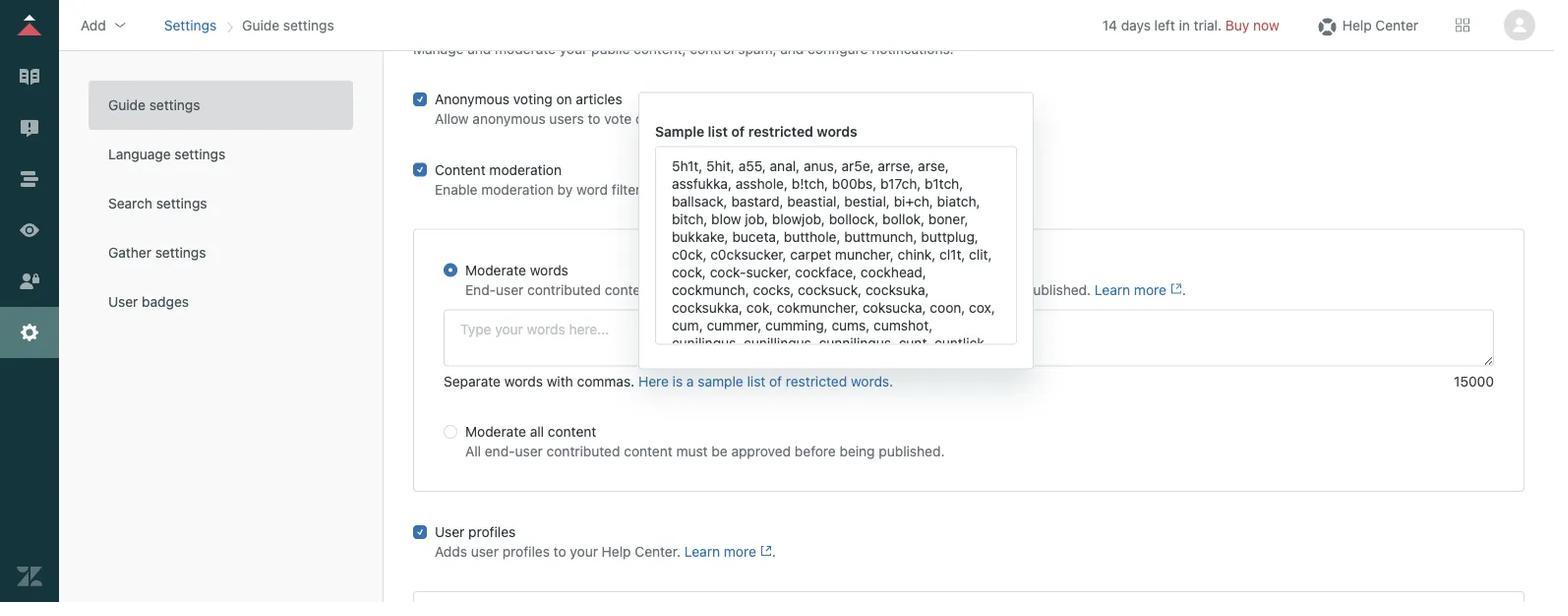 Task type: describe. For each thing, give the bounding box(es) containing it.
manage articles image
[[17, 64, 42, 90]]

center.
[[635, 544, 681, 560]]

help inside help center button
[[1342, 17, 1372, 33]]

0 vertical spatial be
[[858, 281, 874, 298]]

zendesk products image
[[1456, 18, 1470, 32]]

content moderation enable moderation by word filter or moderation of all content.
[[435, 161, 824, 197]]

end-
[[465, 281, 496, 298]]

before inside moderate all content all end-user contributed content must be approved before being published.
[[795, 443, 836, 459]]

language settings link
[[89, 130, 353, 179]]

anonymous
[[473, 111, 546, 127]]

users
[[549, 111, 584, 127]]

1 horizontal spatial must
[[823, 281, 854, 298]]

published. inside moderate all content all end-user contributed content must be approved before being published.
[[879, 443, 945, 459]]

of for moderation
[[737, 181, 750, 197]]

moderate words
[[465, 262, 568, 278]]

learn more link for end-user contributed content containing specific words must be approved before being published.
[[1095, 281, 1182, 298]]

must inside moderate all content all end-user contributed content must be approved before being published.
[[676, 443, 708, 459]]

settings for gather settings link
[[155, 244, 206, 261]]

moderate for moderate words
[[465, 262, 526, 278]]

learn more link for adds user profiles to your help center.
[[684, 544, 772, 560]]

0 vertical spatial published.
[[1025, 281, 1091, 298]]

arrange content image
[[17, 166, 42, 192]]

more for adds user profiles to your help center.
[[724, 544, 756, 560]]

1 horizontal spatial before
[[941, 281, 982, 298]]

moderate
[[495, 41, 556, 57]]

settings for language settings link
[[174, 146, 225, 162]]

add
[[81, 17, 106, 33]]

user badges
[[108, 294, 189, 310]]

here
[[638, 373, 669, 389]]

words up content.
[[817, 123, 857, 139]]

vote
[[604, 111, 632, 127]]

0 horizontal spatial on
[[556, 91, 572, 107]]

commas.
[[577, 373, 635, 389]]

is
[[672, 373, 683, 389]]

buy
[[1226, 17, 1250, 33]]

gather settings
[[108, 244, 206, 261]]

0 vertical spatial profiles
[[468, 524, 516, 540]]

search settings link
[[89, 179, 353, 228]]

approved inside moderate all content all end-user contributed content must be approved before being published.
[[731, 443, 791, 459]]

user inside moderate all content all end-user contributed content must be approved before being published.
[[515, 443, 543, 459]]

words down by
[[530, 262, 568, 278]]

help center button
[[1309, 10, 1424, 40]]

all inside "content moderation enable moderation by word filter or moderation of all content."
[[754, 181, 768, 197]]

settings link
[[164, 17, 217, 33]]

help center
[[1342, 17, 1418, 33]]

user profiles
[[435, 524, 516, 540]]

0 vertical spatial content
[[605, 281, 653, 298]]

1 vertical spatial your
[[570, 544, 598, 560]]

of for list
[[769, 373, 782, 389]]

1 horizontal spatial approved
[[878, 281, 937, 298]]

navigation containing settings
[[160, 10, 338, 40]]

learn more for end-user contributed content containing specific words must be approved before being published.
[[1095, 281, 1167, 298]]

filter
[[612, 181, 641, 197]]

badges
[[142, 294, 189, 310]]

being inside moderate all content all end-user contributed content must be approved before being published.
[[840, 443, 875, 459]]

0 vertical spatial being
[[986, 281, 1021, 298]]

end-user contributed content containing specific words must be approved before being published.
[[465, 281, 1095, 298]]

moderation up by
[[489, 161, 562, 177]]

search settings
[[108, 195, 207, 211]]

user permissions image
[[17, 269, 42, 294]]

content,
[[634, 41, 686, 57]]

control
[[690, 41, 734, 57]]

gather settings link
[[89, 228, 353, 277]]

content
[[435, 161, 486, 177]]

0 vertical spatial list
[[708, 123, 728, 139]]

end-
[[485, 443, 515, 459]]

manage
[[413, 41, 464, 57]]

guide inside navigation
[[242, 17, 279, 33]]

customize design image
[[17, 217, 42, 243]]

words left the "with"
[[504, 373, 543, 389]]

moderation right or
[[661, 181, 734, 197]]

guide settings link
[[89, 81, 353, 130]]

be inside moderate all content all end-user contributed content must be approved before being published.
[[712, 443, 728, 459]]

adds user profiles to your help center.
[[435, 544, 684, 560]]

words right specific
[[780, 281, 819, 298]]

0 vertical spatial contributed
[[527, 281, 601, 298]]

configure
[[808, 41, 868, 57]]

settings for search settings 'link'
[[156, 195, 207, 211]]

. for adds user profiles to your help center.
[[772, 544, 776, 560]]

voting
[[513, 91, 553, 107]]

1 vertical spatial on
[[635, 111, 651, 127]]



Task type: vqa. For each thing, say whether or not it's contained in the screenshot.
solve
no



Task type: locate. For each thing, give the bounding box(es) containing it.
14
[[1102, 17, 1117, 33]]

list right sample on the left top of the page
[[708, 123, 728, 139]]

being down words.
[[840, 443, 875, 459]]

search
[[108, 195, 152, 211]]

content down the "with"
[[548, 423, 596, 440]]

add button
[[75, 10, 134, 40]]

1 horizontal spatial learn more link
[[1095, 281, 1182, 298]]

days
[[1121, 17, 1151, 33]]

user left 'badges'
[[108, 294, 138, 310]]

your
[[559, 41, 588, 57], [570, 544, 598, 560]]

more
[[1134, 281, 1167, 298], [724, 544, 756, 560]]

restricted left words.
[[786, 373, 847, 389]]

1 vertical spatial of
[[737, 181, 750, 197]]

to
[[588, 111, 600, 127], [553, 544, 566, 560]]

Type your words here... text field
[[444, 309, 1494, 366]]

2 vertical spatial user
[[471, 544, 499, 560]]

language
[[108, 146, 171, 162]]

14 days left in trial. buy now
[[1102, 17, 1279, 33]]

articles
[[576, 91, 622, 107]]

spam,
[[738, 41, 777, 57]]

1 horizontal spatial being
[[986, 281, 1021, 298]]

notifications.
[[872, 41, 954, 57]]

by
[[557, 181, 573, 197]]

words.
[[851, 373, 893, 389]]

user for user badges
[[108, 294, 138, 310]]

0 vertical spatial guide
[[242, 17, 279, 33]]

1 vertical spatial must
[[676, 443, 708, 459]]

of inside "content moderation enable moderation by word filter or moderation of all content."
[[737, 181, 750, 197]]

and
[[467, 41, 491, 57], [780, 41, 804, 57]]

with
[[547, 373, 573, 389]]

1 and from the left
[[467, 41, 491, 57]]

1 horizontal spatial published.
[[1025, 281, 1091, 298]]

moderation
[[489, 161, 562, 177], [481, 181, 554, 197], [661, 181, 734, 197]]

all inside moderate all content all end-user contributed content must be approved before being published.
[[530, 423, 544, 440]]

1 vertical spatial before
[[795, 443, 836, 459]]

1 vertical spatial contributed
[[547, 443, 620, 459]]

published.
[[1025, 281, 1091, 298], [879, 443, 945, 459]]

content down here
[[624, 443, 673, 459]]

before up type your words here... text field
[[941, 281, 982, 298]]

to inside anonymous voting on articles allow anonymous users to vote on articles.
[[588, 111, 600, 127]]

0 vertical spatial learn more link
[[1095, 281, 1182, 298]]

help left center
[[1342, 17, 1372, 33]]

learn
[[1095, 281, 1130, 298], [684, 544, 720, 560]]

1 vertical spatial guide settings
[[108, 97, 200, 113]]

1 horizontal spatial guide
[[242, 17, 279, 33]]

2 and from the left
[[780, 41, 804, 57]]

adds
[[435, 544, 467, 560]]

help left center. on the bottom left of page
[[602, 544, 631, 560]]

gather
[[108, 244, 151, 261]]

1 vertical spatial restricted
[[786, 373, 847, 389]]

to left center. on the bottom left of page
[[553, 544, 566, 560]]

now
[[1253, 17, 1279, 33]]

settings inside 'link'
[[156, 195, 207, 211]]

0 horizontal spatial approved
[[731, 443, 791, 459]]

user
[[496, 281, 524, 298], [515, 443, 543, 459], [471, 544, 499, 560]]

be up words.
[[858, 281, 874, 298]]

moderate up 'end-'
[[465, 262, 526, 278]]

of
[[731, 123, 745, 139], [737, 181, 750, 197], [769, 373, 782, 389]]

0 vertical spatial learn
[[1095, 281, 1130, 298]]

1 vertical spatial more
[[724, 544, 756, 560]]

containing
[[657, 281, 723, 298]]

all
[[465, 443, 481, 459]]

1 vertical spatial approved
[[731, 443, 791, 459]]

your left public
[[559, 41, 588, 57]]

being
[[986, 281, 1021, 298], [840, 443, 875, 459]]

guide settings up language settings
[[108, 97, 200, 113]]

1 horizontal spatial help
[[1342, 17, 1372, 33]]

0 vertical spatial restricted
[[748, 123, 813, 139]]

1 vertical spatial list
[[747, 373, 766, 389]]

anonymous voting on articles allow anonymous users to vote on articles.
[[435, 91, 705, 127]]

0 horizontal spatial and
[[467, 41, 491, 57]]

on up users
[[556, 91, 572, 107]]

0 horizontal spatial learn more link
[[684, 544, 772, 560]]

0 vertical spatial learn more
[[1095, 281, 1167, 298]]

learn for adds user profiles to your help center.
[[684, 544, 720, 560]]

enable
[[435, 181, 478, 197]]

contributed down commas.
[[547, 443, 620, 459]]

contributed
[[527, 281, 601, 298], [547, 443, 620, 459]]

guide
[[242, 17, 279, 33], [108, 97, 146, 113]]

0 vertical spatial help
[[1342, 17, 1372, 33]]

content.
[[772, 181, 824, 197]]

0 horizontal spatial .
[[772, 544, 776, 560]]

0 vertical spatial all
[[754, 181, 768, 197]]

public
[[591, 41, 630, 57]]

zendesk image
[[17, 564, 42, 589]]

0 vertical spatial .
[[1182, 281, 1186, 298]]

allow
[[435, 111, 469, 127]]

1 vertical spatial learn
[[684, 544, 720, 560]]

more for end-user contributed content containing specific words must be approved before being published.
[[1134, 281, 1167, 298]]

0 horizontal spatial learn
[[684, 544, 720, 560]]

separate words with commas. here is a sample list of restricted words.
[[444, 373, 893, 389]]

1 horizontal spatial learn more
[[1095, 281, 1167, 298]]

navigation
[[160, 10, 338, 40]]

moderate up end-
[[465, 423, 526, 440]]

0 vertical spatial more
[[1134, 281, 1167, 298]]

2 moderate from the top
[[465, 423, 526, 440]]

2 vertical spatial of
[[769, 373, 782, 389]]

0 horizontal spatial before
[[795, 443, 836, 459]]

2 vertical spatial content
[[624, 443, 673, 459]]

here is a sample list of restricted words. link
[[638, 371, 893, 391]]

0 vertical spatial guide settings
[[242, 17, 334, 33]]

1 horizontal spatial learn
[[1095, 281, 1130, 298]]

on
[[556, 91, 572, 107], [635, 111, 651, 127]]

guide right settings link
[[242, 17, 279, 33]]

settings image
[[17, 320, 42, 345]]

0 horizontal spatial guide
[[108, 97, 146, 113]]

1 vertical spatial learn more link
[[684, 544, 772, 560]]

profiles down user profiles
[[502, 544, 550, 560]]

user badges link
[[89, 277, 353, 327]]

guide up language
[[108, 97, 146, 113]]

list right sample
[[747, 373, 766, 389]]

1 vertical spatial be
[[712, 443, 728, 459]]

on right vote
[[635, 111, 651, 127]]

in
[[1179, 17, 1190, 33]]

1 vertical spatial profiles
[[502, 544, 550, 560]]

user down moderate words
[[496, 281, 524, 298]]

moderation left by
[[481, 181, 554, 197]]

sample
[[655, 123, 704, 139]]

1 vertical spatial .
[[772, 544, 776, 560]]

moderate
[[465, 262, 526, 278], [465, 423, 526, 440]]

1 vertical spatial guide
[[108, 97, 146, 113]]

0 vertical spatial to
[[588, 111, 600, 127]]

5h1t, 5hit, a55, anal, anus, ar5e, arrse, arse, assfukka, asshole, b!tch, b00bs, b17ch, b1tch, ballsack, bastard, beastial, bestial, bi+ch, biatch, bitch, blow job, blowjob, bollock, bollok, boner, bukkake, buceta, butthole, buttmunch, buttplug, c0ck, c0cksucker, carpet muncher, chink, cl1t, clit, cock, cock-sucker, cockface, cockhead, cockmunch, cocks, cocksuck, cocksuka, cocksukka, cok, cokmuncher, coksucka, coon, cox, cum, cummer, cumming, cums, cumshot, cunilingus, cunillingus, cunnilingus, cunt, cuntlick, cunts, cyalis, cyberfuc, d1ck, dick, dickhead, dirsa, dlck, donkeypunch, doosh, duche, dyke, ejaculat, ejakulate, f u c k, f u c k e r, fag, fagging, faggitt, faggot, faggs, fagot, fagots, fags, fatass, fcuker, fcuking, feck, fecker, felch, fellate, fellatio, flange, fleshflute, fook, fooker, fuck, fudge packer, fudgepacker, fuk, fuker, fukker, fukkin, fuks, fukwhit, fukwit, fux, fux0r, f_u_c_k, gangbang, gaylord, gaysex, goatse, hardcoresex, hell, heshe, hoar, hoare, homo, horniest, horny, hotsex, jack-off, jackoff, jap, jerk-off, jizz, kike, knobead, knobed, knobend, knobhead, knobjocky, kondum, kummer, kumming, kums, kunilingus, m0f0, m0fo, m45terbate, ma5terb8, ma5terbate, masochist, master-bate, masterb8, masterbat, mo-fo, mof0, mofo, muff, mutha, muthafecker, nazi, nigga, nigger, nob jokey, nobhead, nobjocky, nobjokey, numbnuts, nutsack, orgasim, orgasims, orgasm, orgasms, p0rn, phonesex, phuck, phuk, phuq, pimpis, poop, porn, prick, pube, pusse, pussi, pussy, rectum, retard, rimjaw, rimming, sadist, schlong, screwing, scroat, scrote, scrotum, semen, sex, sh!t, sh1t, shemale, shit, skank, slut, smegma, smut, snatch, son-of-a-bitch, spic, spunk, s_h_i_t, t1tt1e5, t1tties, tits, titt, tittie5, titties, tittywank, titwank, tosser, tw4t, twat, twathead, twatty, v14gra, viagra, wank, whoar, whore, willies, xrated, xxx text field
[[655, 146, 1017, 345]]

must down a
[[676, 443, 708, 459]]

approved down here is a sample list of restricted words. 'link'
[[731, 443, 791, 459]]

0 vertical spatial user
[[496, 281, 524, 298]]

moderate content image
[[17, 115, 42, 141]]

restricted up content.
[[748, 123, 813, 139]]

be down sample
[[712, 443, 728, 459]]

and right manage
[[467, 41, 491, 57]]

1 vertical spatial to
[[553, 544, 566, 560]]

contributed inside moderate all content all end-user contributed content must be approved before being published.
[[547, 443, 620, 459]]

0 horizontal spatial to
[[553, 544, 566, 560]]

1 horizontal spatial all
[[754, 181, 768, 197]]

of right sample
[[769, 373, 782, 389]]

separate
[[444, 373, 501, 389]]

anonymous
[[435, 91, 510, 107]]

1 horizontal spatial .
[[1182, 281, 1186, 298]]

manage and moderate your public content, control spam, and configure notifications.
[[413, 41, 954, 57]]

contributed down moderate words
[[527, 281, 601, 298]]

0 horizontal spatial all
[[530, 423, 544, 440]]

user for user profiles
[[435, 524, 465, 540]]

0 vertical spatial of
[[731, 123, 745, 139]]

1 vertical spatial help
[[602, 544, 631, 560]]

of left content.
[[737, 181, 750, 197]]

content
[[605, 281, 653, 298], [548, 423, 596, 440], [624, 443, 673, 459]]

all
[[754, 181, 768, 197], [530, 423, 544, 440]]

before down here is a sample list of restricted words. 'link'
[[795, 443, 836, 459]]

content left containing
[[605, 281, 653, 298]]

1 horizontal spatial list
[[747, 373, 766, 389]]

sample list of restricted words
[[655, 123, 857, 139]]

1 vertical spatial learn more
[[684, 544, 756, 560]]

moderate for moderate all content all end-user contributed content must be approved before being published.
[[465, 423, 526, 440]]

0 vertical spatial user
[[108, 294, 138, 310]]

0 vertical spatial moderate
[[465, 262, 526, 278]]

1 horizontal spatial more
[[1134, 281, 1167, 298]]

guide settings
[[242, 17, 334, 33], [108, 97, 200, 113]]

1 vertical spatial being
[[840, 443, 875, 459]]

specific
[[727, 281, 777, 298]]

must right specific
[[823, 281, 854, 298]]

center
[[1376, 17, 1418, 33]]

1 vertical spatial user
[[435, 524, 465, 540]]

1 moderate from the top
[[465, 262, 526, 278]]

1 vertical spatial all
[[530, 423, 544, 440]]

0 horizontal spatial must
[[676, 443, 708, 459]]

0 vertical spatial before
[[941, 281, 982, 298]]

profiles
[[468, 524, 516, 540], [502, 544, 550, 560]]

1 vertical spatial content
[[548, 423, 596, 440]]

0 horizontal spatial published.
[[879, 443, 945, 459]]

.
[[1182, 281, 1186, 298], [772, 544, 776, 560]]

1 horizontal spatial to
[[588, 111, 600, 127]]

user
[[108, 294, 138, 310], [435, 524, 465, 540]]

. for end-user contributed content containing specific words must be approved before being published.
[[1182, 281, 1186, 298]]

user for profiles
[[471, 544, 499, 560]]

must
[[823, 281, 854, 298], [676, 443, 708, 459]]

0 horizontal spatial help
[[602, 544, 631, 560]]

user up adds
[[435, 524, 465, 540]]

of right sample on the left top of the page
[[731, 123, 745, 139]]

0 vertical spatial your
[[559, 41, 588, 57]]

restricted
[[748, 123, 813, 139], [786, 373, 847, 389]]

settings
[[283, 17, 334, 33], [149, 97, 200, 113], [174, 146, 225, 162], [156, 195, 207, 211], [155, 244, 206, 261]]

approved up type your words here... text field
[[878, 281, 937, 298]]

0 horizontal spatial list
[[708, 123, 728, 139]]

0 vertical spatial must
[[823, 281, 854, 298]]

1 horizontal spatial be
[[858, 281, 874, 298]]

approved
[[878, 281, 937, 298], [731, 443, 791, 459]]

0 horizontal spatial being
[[840, 443, 875, 459]]

1 vertical spatial moderate
[[465, 423, 526, 440]]

or
[[644, 181, 657, 197]]

your left center. on the bottom left of page
[[570, 544, 598, 560]]

0 vertical spatial approved
[[878, 281, 937, 298]]

user for words
[[496, 281, 524, 298]]

moderate all content all end-user contributed content must be approved before being published.
[[465, 423, 945, 459]]

user right all
[[515, 443, 543, 459]]

trial.
[[1194, 17, 1222, 33]]

and right spam,
[[780, 41, 804, 57]]

user down user profiles
[[471, 544, 499, 560]]

1 horizontal spatial on
[[635, 111, 651, 127]]

settings for guide settings link
[[149, 97, 200, 113]]

1 horizontal spatial and
[[780, 41, 804, 57]]

to down articles
[[588, 111, 600, 127]]

moderate inside moderate all content all end-user contributed content must be approved before being published.
[[465, 423, 526, 440]]

sample
[[698, 373, 743, 389]]

1 horizontal spatial guide settings
[[242, 17, 334, 33]]

articles.
[[655, 111, 705, 127]]

help
[[1342, 17, 1372, 33], [602, 544, 631, 560]]

a
[[687, 373, 694, 389]]

left
[[1155, 17, 1175, 33]]

0 horizontal spatial learn more
[[684, 544, 756, 560]]

0 horizontal spatial guide settings
[[108, 97, 200, 113]]

0 horizontal spatial be
[[712, 443, 728, 459]]

1 vertical spatial published.
[[879, 443, 945, 459]]

language settings
[[108, 146, 225, 162]]

0 horizontal spatial user
[[108, 294, 138, 310]]

0 horizontal spatial more
[[724, 544, 756, 560]]

learn more for adds user profiles to your help center.
[[684, 544, 756, 560]]

being up type your words here... text field
[[986, 281, 1021, 298]]

learn for end-user contributed content containing specific words must be approved before being published.
[[1095, 281, 1130, 298]]

settings
[[164, 17, 217, 33]]

word
[[576, 181, 608, 197]]

profiles up 'adds user profiles to your help center.' at the left
[[468, 524, 516, 540]]

1 vertical spatial user
[[515, 443, 543, 459]]

0 vertical spatial on
[[556, 91, 572, 107]]

15000
[[1454, 373, 1494, 389]]

guide settings right settings
[[242, 17, 334, 33]]

1 horizontal spatial user
[[435, 524, 465, 540]]



